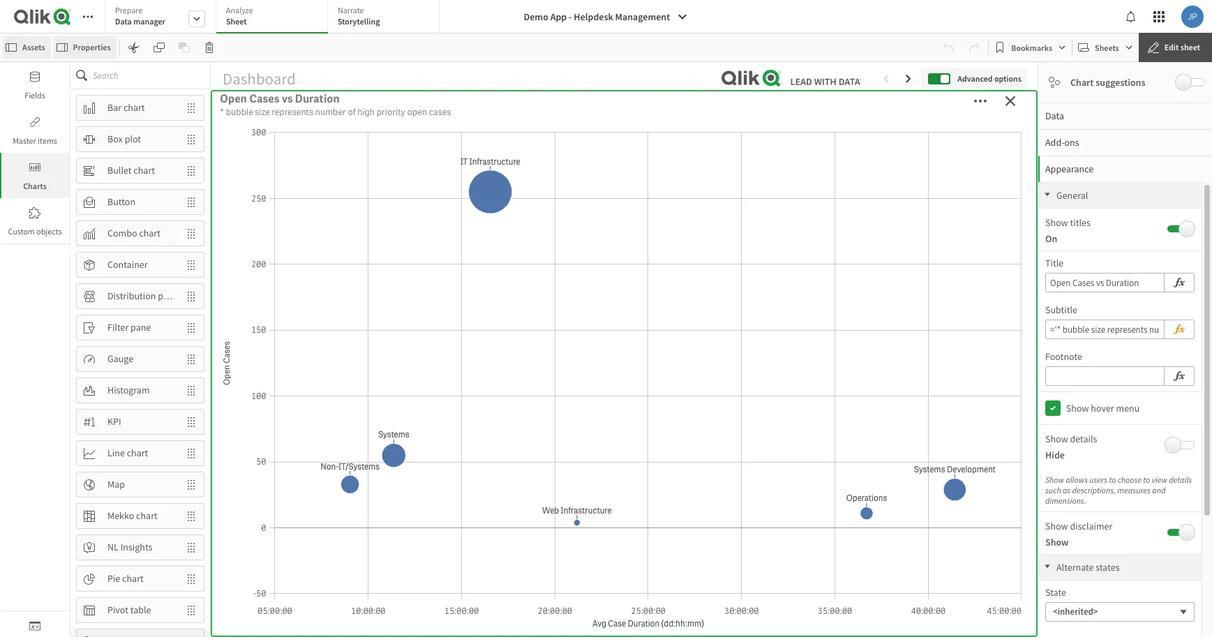 Task type: locate. For each thing, give the bounding box(es) containing it.
2 move image from the top
[[179, 127, 204, 151]]

type
[[676, 179, 700, 194]]

variables image
[[29, 621, 40, 632]]

1 vertical spatial details
[[1169, 475, 1192, 485]]

move image for kpi
[[179, 410, 204, 434]]

show up hide on the bottom of page
[[1046, 433, 1068, 445]]

show allows users to choose to view details such as descriptions, measures and dimensions.
[[1046, 475, 1192, 506]]

to
[[1109, 475, 1116, 485], [1144, 475, 1150, 485]]

bullet
[[107, 164, 132, 177]]

add-ons tab
[[1039, 129, 1212, 156]]

properties
[[73, 42, 111, 52]]

choose
[[1118, 475, 1142, 485]]

2 move image from the top
[[179, 347, 204, 371]]

cases inside the open cases vs duration * bubble size represents number of high priority open cases
[[249, 91, 280, 106]]

0 vertical spatial plot
[[125, 133, 141, 145]]

chart right combo
[[139, 227, 161, 239]]

allows
[[1066, 475, 1088, 485]]

bookmarks button
[[992, 36, 1069, 59]]

0 horizontal spatial plot
[[125, 133, 141, 145]]

nl insights
[[107, 541, 152, 554]]

priority
[[377, 106, 405, 118]]

priority for 203
[[854, 93, 925, 121]]

2 vertical spatial open
[[218, 429, 245, 443]]

medium priority cases 142
[[516, 93, 732, 177]]

on
[[1046, 232, 1058, 245]]

scatter chart image
[[1049, 77, 1060, 88]]

combo chart
[[107, 227, 161, 239]]

move image
[[179, 316, 204, 340], [179, 347, 204, 371], [179, 441, 204, 465], [179, 473, 204, 497], [179, 504, 204, 528]]

charts button
[[0, 153, 70, 198]]

chart
[[124, 101, 145, 114], [134, 164, 155, 177], [139, 227, 161, 239], [127, 447, 148, 459], [136, 510, 158, 522], [122, 572, 144, 585]]

chart right pie
[[122, 572, 144, 585]]

None text field
[[1046, 273, 1165, 292]]

show left hover
[[1066, 402, 1089, 415]]

details inside 'show details hide'
[[1070, 433, 1098, 445]]

priority inside low priority cases 203
[[854, 93, 925, 121]]

analyze sheet
[[226, 5, 253, 27]]

12 move image from the top
[[179, 599, 204, 622]]

plot right distribution
[[158, 290, 174, 302]]

0 horizontal spatial details
[[1070, 433, 1098, 445]]

142
[[586, 121, 662, 177]]

1 horizontal spatial data
[[1046, 110, 1064, 122]]

show for show disclaimer show
[[1046, 520, 1068, 533]]

open
[[220, 91, 247, 106], [559, 179, 587, 194], [218, 429, 245, 443]]

table
[[130, 604, 151, 616]]

plot
[[125, 133, 141, 145], [158, 290, 174, 302]]

0 vertical spatial data
[[115, 16, 132, 27]]

1 horizontal spatial details
[[1169, 475, 1192, 485]]

items
[[38, 135, 57, 146]]

8 move image from the top
[[179, 379, 204, 402]]

11 move image from the top
[[179, 567, 204, 591]]

prepare data manager
[[115, 5, 165, 27]]

to left the view
[[1144, 475, 1150, 485]]

menu
[[1116, 402, 1140, 415]]

storytelling
[[338, 16, 380, 27]]

5 move image from the top
[[179, 504, 204, 528]]

1 move image from the top
[[179, 316, 204, 340]]

plot for distribution plot
[[158, 290, 174, 302]]

high
[[358, 106, 375, 118]]

options
[[995, 73, 1022, 84]]

open left the &
[[218, 429, 245, 443]]

1 horizontal spatial to
[[1144, 475, 1150, 485]]

7 move image from the top
[[179, 284, 204, 308]]

show for show titles on
[[1046, 216, 1068, 229]]

move image for box plot
[[179, 127, 204, 151]]

chart
[[1071, 76, 1094, 89]]

edit
[[1165, 42, 1179, 52]]

cases inside low priority cases 203
[[930, 93, 988, 121]]

combo
[[107, 227, 137, 239]]

medium
[[516, 93, 594, 121]]

title
[[1046, 257, 1064, 269]]

show up on
[[1046, 216, 1068, 229]]

triangle bottom image
[[1039, 563, 1057, 570]]

master items button
[[0, 107, 70, 153]]

line chart
[[107, 447, 148, 459]]

details right the view
[[1169, 475, 1192, 485]]

0 vertical spatial details
[[1070, 433, 1098, 445]]

custom objects button
[[0, 198, 70, 244]]

show inside show titles on
[[1046, 216, 1068, 229]]

4 move image from the top
[[179, 190, 204, 214]]

1 vertical spatial open expression editor image
[[1173, 368, 1186, 385]]

show down dimensions.
[[1046, 520, 1068, 533]]

edit sheet button
[[1139, 33, 1212, 62]]

master
[[13, 135, 36, 146]]

13 move image from the top
[[179, 630, 204, 637]]

priority inside medium priority cases 142
[[599, 93, 670, 121]]

number
[[315, 106, 346, 118]]

data down "prepare"
[[115, 16, 132, 27]]

9 move image from the top
[[179, 410, 204, 434]]

priority inside high priority cases 72
[[309, 93, 380, 121]]

cases inside high priority cases 72
[[385, 93, 443, 121]]

move image
[[179, 96, 204, 120], [179, 127, 204, 151], [179, 159, 204, 183], [179, 190, 204, 214], [179, 222, 204, 245], [179, 253, 204, 277], [179, 284, 204, 308], [179, 379, 204, 402], [179, 410, 204, 434], [179, 536, 204, 559], [179, 567, 204, 591], [179, 599, 204, 622], [179, 630, 204, 637]]

chart for bar chart
[[124, 101, 145, 114]]

open expression editor image up open expression editor image
[[1173, 274, 1186, 291]]

show for show details hide
[[1046, 433, 1068, 445]]

open for open & resolved cases over time
[[218, 429, 245, 443]]

data tab
[[1039, 103, 1212, 129]]

72
[[326, 121, 376, 177]]

box
[[107, 133, 123, 145]]

open expression editor image
[[1173, 274, 1186, 291], [1173, 368, 1186, 385]]

show for show allows users to choose to view details such as descriptions, measures and dimensions.
[[1046, 475, 1064, 485]]

move image for nl insights
[[179, 536, 204, 559]]

open left by
[[559, 179, 587, 194]]

sheet
[[1181, 42, 1201, 52]]

by
[[621, 179, 633, 194]]

open expression editor image down open expression editor image
[[1173, 368, 1186, 385]]

mekko chart
[[107, 510, 158, 522]]

move image for mekko chart
[[179, 504, 204, 528]]

move image for map
[[179, 473, 204, 497]]

pie chart
[[107, 572, 144, 585]]

chart for bullet chart
[[134, 164, 155, 177]]

chart right the bar
[[124, 101, 145, 114]]

states
[[1096, 561, 1120, 574]]

view
[[1152, 475, 1168, 485]]

0 horizontal spatial data
[[115, 16, 132, 27]]

distribution plot
[[107, 290, 174, 302]]

priority
[[309, 93, 380, 121], [599, 93, 670, 121], [854, 93, 925, 121], [635, 179, 674, 194]]

histogram
[[107, 384, 150, 397]]

1 to from the left
[[1109, 475, 1116, 485]]

5 move image from the top
[[179, 222, 204, 245]]

chart right bullet
[[134, 164, 155, 177]]

chart right mekko
[[136, 510, 158, 522]]

1 open expression editor image from the top
[[1173, 274, 1186, 291]]

tab list
[[105, 0, 445, 35]]

james peterson image
[[1182, 6, 1204, 28]]

subtitle
[[1046, 304, 1078, 316]]

1 vertical spatial data
[[1046, 110, 1064, 122]]

move image for pivot table
[[179, 599, 204, 622]]

move image for distribution plot
[[179, 284, 204, 308]]

show inside the show allows users to choose to view details such as descriptions, measures and dimensions.
[[1046, 475, 1064, 485]]

None text field
[[1046, 320, 1165, 339], [1046, 366, 1165, 386], [1046, 320, 1165, 339], [1046, 366, 1165, 386]]

details
[[1070, 433, 1098, 445], [1169, 475, 1192, 485]]

show left allows
[[1046, 475, 1064, 485]]

details down hover
[[1070, 433, 1098, 445]]

box plot
[[107, 133, 141, 145]]

demo
[[524, 10, 549, 23]]

1 horizontal spatial plot
[[158, 290, 174, 302]]

chart right the line
[[127, 447, 148, 459]]

show inside 'show details hide'
[[1046, 433, 1068, 445]]

hover
[[1091, 402, 1115, 415]]

plot right box
[[125, 133, 141, 145]]

3 move image from the top
[[179, 441, 204, 465]]

open inside the open cases vs duration * bubble size represents number of high priority open cases
[[220, 91, 247, 106]]

3 move image from the top
[[179, 159, 204, 183]]

suggestions
[[1096, 76, 1146, 89]]

vs
[[282, 91, 293, 106]]

0 horizontal spatial to
[[1109, 475, 1116, 485]]

mekko
[[107, 510, 134, 522]]

object image
[[29, 162, 40, 173]]

show disclaimer show
[[1046, 520, 1113, 549]]

insights
[[121, 541, 152, 554]]

4 move image from the top
[[179, 473, 204, 497]]

show
[[1046, 216, 1068, 229], [1066, 402, 1089, 415], [1046, 433, 1068, 445], [1046, 475, 1064, 485], [1046, 520, 1068, 533], [1046, 536, 1069, 549]]

10 move image from the top
[[179, 536, 204, 559]]

pane
[[131, 321, 151, 334]]

-
[[569, 10, 572, 23]]

1 move image from the top
[[179, 96, 204, 120]]

narrate
[[338, 5, 364, 15]]

show details hide
[[1046, 433, 1098, 461]]

data up add-
[[1046, 110, 1064, 122]]

application
[[0, 0, 1212, 637]]

1 vertical spatial plot
[[158, 290, 174, 302]]

2 open expression editor image from the top
[[1173, 368, 1186, 385]]

0 vertical spatial open
[[220, 91, 247, 106]]

time
[[364, 429, 389, 443]]

disclaimer
[[1070, 520, 1113, 533]]

6 move image from the top
[[179, 253, 204, 277]]

to right users at the bottom
[[1109, 475, 1116, 485]]

open left size on the left top of page
[[220, 91, 247, 106]]

1 vertical spatial open
[[559, 179, 587, 194]]

data
[[115, 16, 132, 27], [1046, 110, 1064, 122]]

filter
[[107, 321, 129, 334]]

move image for gauge
[[179, 347, 204, 371]]

0 vertical spatial open expression editor image
[[1173, 274, 1186, 291]]



Task type: describe. For each thing, give the bounding box(es) containing it.
over
[[338, 429, 362, 443]]

assets button
[[3, 36, 51, 59]]

bar
[[107, 101, 122, 114]]

triangle bottom image
[[1039, 191, 1057, 198]]

ons
[[1065, 136, 1080, 149]]

show hover menu
[[1066, 402, 1140, 415]]

container
[[107, 258, 148, 271]]

bookmarks
[[1012, 42, 1053, 53]]

data inside 'tab'
[[1046, 110, 1064, 122]]

high
[[259, 93, 305, 121]]

show up triangle bottom image
[[1046, 536, 1069, 549]]

plot for box plot
[[125, 133, 141, 145]]

chart for line chart
[[127, 447, 148, 459]]

analyze
[[226, 5, 253, 15]]

open
[[407, 106, 427, 118]]

move image for pie chart
[[179, 567, 204, 591]]

link image
[[29, 117, 40, 128]]

master items
[[13, 135, 57, 146]]

open cases by priority type
[[559, 179, 700, 194]]

represents
[[272, 106, 314, 118]]

objects
[[36, 226, 62, 237]]

pivot table
[[107, 604, 151, 616]]

data inside prepare data manager
[[115, 16, 132, 27]]

duration
[[295, 91, 340, 106]]

chart suggestions
[[1071, 76, 1146, 89]]

add-
[[1046, 136, 1065, 149]]

move image for histogram
[[179, 379, 204, 402]]

low priority cases 203
[[808, 93, 988, 177]]

sheets button
[[1076, 36, 1136, 59]]

2 to from the left
[[1144, 475, 1150, 485]]

dimensions.
[[1046, 496, 1087, 506]]

properties button
[[53, 36, 116, 59]]

puzzle image
[[29, 207, 40, 218]]

state
[[1046, 586, 1066, 599]]

of
[[348, 106, 356, 118]]

open for open cases by priority type
[[559, 179, 587, 194]]

filter pane
[[107, 321, 151, 334]]

alternate
[[1057, 561, 1094, 574]]

bubble
[[226, 106, 253, 118]]

open cases vs duration * bubble size represents number of high priority open cases
[[220, 91, 451, 118]]

move image for bullet chart
[[179, 159, 204, 183]]

narrate storytelling
[[338, 5, 380, 27]]

open expression editor image
[[1173, 321, 1186, 338]]

pie
[[107, 572, 120, 585]]

kpi
[[107, 415, 121, 428]]

general
[[1057, 189, 1088, 202]]

move image for container
[[179, 253, 204, 277]]

open & resolved cases over time
[[218, 429, 389, 443]]

chart for mekko chart
[[136, 510, 158, 522]]

priority for 142
[[599, 93, 670, 121]]

charts
[[23, 181, 47, 191]]

cases
[[429, 106, 451, 118]]

next sheet: performance image
[[903, 73, 915, 84]]

and
[[1153, 485, 1166, 496]]

custom objects
[[8, 226, 62, 237]]

application containing 72
[[0, 0, 1212, 637]]

management
[[615, 10, 670, 23]]

demo app - helpdesk management button
[[515, 6, 697, 28]]

bar chart
[[107, 101, 145, 114]]

prepare
[[115, 5, 143, 15]]

advanced
[[958, 73, 993, 84]]

move image for filter pane
[[179, 316, 204, 340]]

resolved
[[257, 429, 303, 443]]

tab list containing prepare
[[105, 0, 445, 35]]

footnote
[[1046, 350, 1083, 363]]

nl
[[107, 541, 119, 554]]

such
[[1046, 485, 1061, 496]]

size
[[255, 106, 270, 118]]

details inside the show allows users to choose to view details such as descriptions, measures and dimensions.
[[1169, 475, 1192, 485]]

as
[[1063, 485, 1071, 496]]

edit sheet
[[1165, 42, 1201, 52]]

alternate states
[[1057, 561, 1120, 574]]

pivot
[[107, 604, 128, 616]]

move image for combo chart
[[179, 222, 204, 245]]

bullet chart
[[107, 164, 155, 177]]

assets
[[22, 42, 45, 52]]

show for show hover menu
[[1066, 402, 1089, 415]]

&
[[247, 429, 255, 443]]

Search text field
[[93, 62, 210, 89]]

cases inside medium priority cases 142
[[675, 93, 732, 121]]

move image for bar chart
[[179, 96, 204, 120]]

open expression editor image for title
[[1173, 274, 1186, 291]]

fields button
[[0, 62, 70, 107]]

show titles on
[[1046, 216, 1091, 245]]

move image for button
[[179, 190, 204, 214]]

sheets
[[1095, 42, 1119, 53]]

database image
[[29, 71, 40, 82]]

button
[[107, 196, 135, 208]]

copy image
[[153, 42, 164, 53]]

gauge
[[107, 353, 133, 365]]

cut image
[[128, 42, 139, 53]]

descriptions,
[[1072, 485, 1116, 496]]

priority for 72
[[309, 93, 380, 121]]

move image for line chart
[[179, 441, 204, 465]]

sheet
[[226, 16, 247, 27]]

delete image
[[204, 42, 215, 53]]

open for open cases vs duration * bubble size represents number of high priority open cases
[[220, 91, 247, 106]]

203
[[860, 121, 936, 177]]

chart for combo chart
[[139, 227, 161, 239]]

chart for pie chart
[[122, 572, 144, 585]]

low
[[808, 93, 849, 121]]

open expression editor image for footnote
[[1173, 368, 1186, 385]]

map
[[107, 478, 125, 491]]

appearance
[[1046, 163, 1094, 175]]

appearance tab
[[1039, 156, 1212, 182]]



Task type: vqa. For each thing, say whether or not it's contained in the screenshot.
the right selections
no



